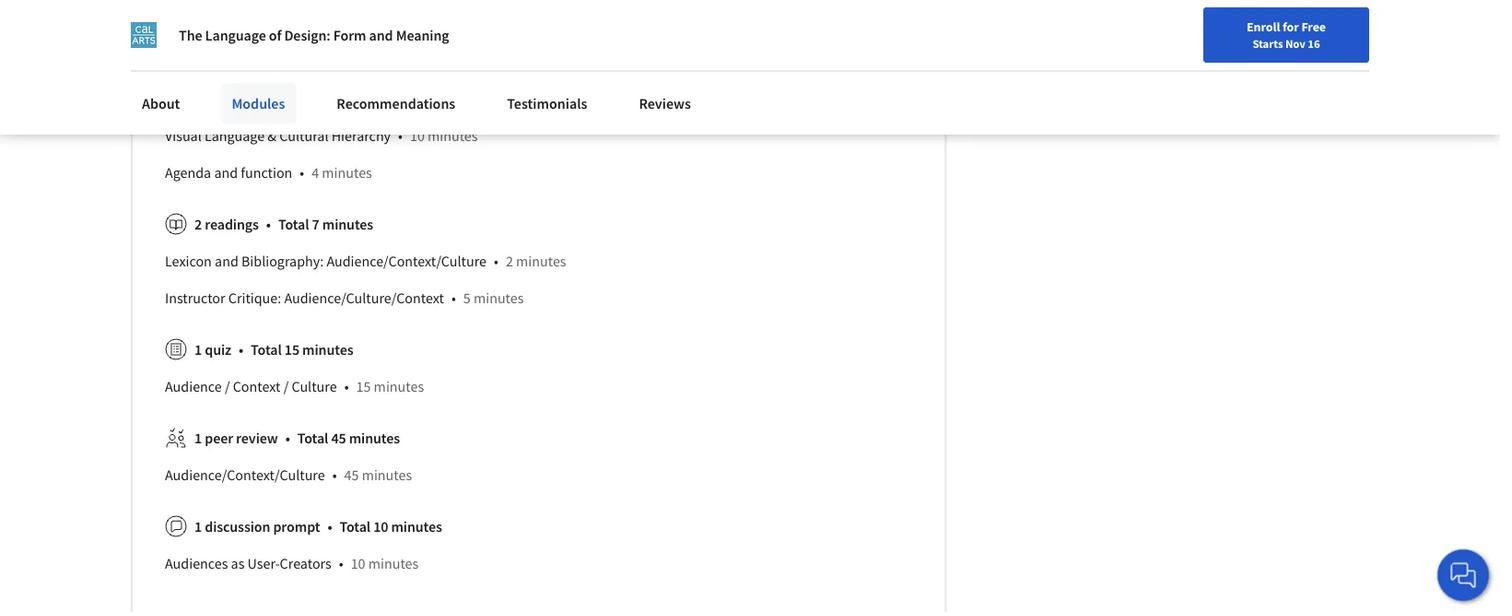 Task type: vqa. For each thing, say whether or not it's contained in the screenshot.
'Show notifications' Image
yes



Task type: describe. For each thing, give the bounding box(es) containing it.
prompt
[[273, 517, 320, 536]]

1 peer review
[[195, 429, 278, 447]]

coursera image
[[22, 15, 139, 44]]

4
[[312, 163, 319, 182]]

0 vertical spatial form
[[334, 26, 366, 44]]

• total 7 minutes
[[266, 215, 374, 233]]

about
[[142, 94, 180, 112]]

making
[[277, 53, 322, 71]]

design:
[[284, 26, 331, 44]]

7
[[312, 215, 320, 233]]

and for lexicon and bibliography: audience/context/culture • 2 minutes
[[215, 252, 239, 270]]

• total 45 minutes
[[285, 429, 400, 447]]

visual
[[165, 127, 202, 145]]

0 vertical spatial 10
[[410, 127, 425, 145]]

45 for •
[[344, 466, 359, 484]]

lexicon and bibliography: audience/context/culture • 2 minutes
[[165, 252, 567, 270]]

instructor critique: audience/culture/context • 5 minutes
[[165, 289, 524, 307]]

minute
[[439, 16, 483, 34]]

and for agenda and function • 4 minutes
[[214, 163, 238, 182]]

visual language & cultural hierarchy • 10 minutes
[[165, 127, 478, 145]]

testimonials
[[507, 94, 588, 112]]

audience/culture/context
[[284, 289, 444, 307]]

show notifications image
[[1252, 23, 1274, 45]]

enroll for free starts nov 16
[[1247, 18, 1327, 51]]

total for total 7 minutes
[[278, 215, 309, 233]]

• total 15 minutes
[[239, 340, 354, 359]]

0 vertical spatial 15
[[285, 340, 300, 359]]

creators
[[280, 554, 332, 573]]

agenda
[[165, 163, 211, 182]]

user-
[[248, 554, 280, 573]]

audience • 5 minutes
[[165, 90, 302, 108]]

nov
[[1286, 36, 1306, 51]]

16
[[1309, 36, 1321, 51]]

1 discussion prompt
[[195, 517, 320, 536]]

quiz
[[205, 340, 231, 359]]

about link
[[131, 83, 191, 124]]

language for of
[[205, 26, 266, 44]]

testimonials link
[[496, 83, 599, 124]]

1 for • total 10 minutes
[[195, 517, 202, 536]]

1 vertical spatial 2
[[506, 252, 513, 270]]

introduction:
[[165, 16, 246, 34]]

audiences
[[165, 554, 228, 573]]

2 vertical spatial audience/context/culture
[[165, 466, 325, 484]]

audiences as user-creators • 10 minutes
[[165, 554, 419, 573]]

as
[[231, 554, 245, 573]]

readings
[[205, 215, 259, 233]]

starts
[[1253, 36, 1284, 51]]

california institute of the arts image
[[131, 22, 157, 48]]

1 vertical spatial 5
[[464, 289, 471, 307]]

2 readings
[[195, 215, 259, 233]]

• total 10 minutes
[[328, 517, 442, 536]]

modules link
[[221, 83, 296, 124]]



Task type: locate. For each thing, give the bounding box(es) containing it.
&
[[268, 127, 277, 145]]

discussion
[[205, 517, 270, 536]]

total up context
[[251, 340, 282, 359]]

1 horizontal spatial 15
[[356, 377, 371, 396]]

0 vertical spatial audience
[[165, 90, 222, 108]]

and up 6
[[369, 26, 393, 44]]

form inside hide info about module content region
[[325, 53, 357, 71]]

the language of design: form and meaning
[[179, 26, 449, 44]]

and
[[369, 26, 393, 44], [214, 163, 238, 182], [215, 252, 239, 270]]

audience/context/culture
[[249, 16, 409, 34], [327, 252, 487, 270], [165, 466, 325, 484]]

total right prompt
[[340, 517, 371, 536]]

0 vertical spatial audience/context/culture
[[249, 16, 409, 34]]

cultural
[[280, 127, 329, 145]]

for
[[1283, 18, 1300, 35]]

total for total 10 minutes
[[340, 517, 371, 536]]

0 vertical spatial 5
[[241, 90, 249, 108]]

45
[[331, 429, 346, 447], [344, 466, 359, 484]]

6
[[377, 53, 384, 71]]

introduction: audience/context/culture • 1 minute
[[165, 16, 483, 34]]

10 down the recommendations link
[[410, 127, 425, 145]]

1
[[428, 16, 436, 34], [195, 340, 202, 359], [195, 429, 202, 447], [195, 517, 202, 536]]

2 audience from the top
[[165, 377, 222, 396]]

audience/context/culture up audience/culture/context
[[327, 252, 487, 270]]

2 vertical spatial and
[[215, 252, 239, 270]]

audience for audience / context / culture
[[165, 377, 222, 396]]

1 vertical spatial and
[[214, 163, 238, 182]]

/
[[225, 377, 230, 396], [284, 377, 289, 396]]

10 down • total 10 minutes
[[351, 554, 366, 573]]

form
[[334, 26, 366, 44], [325, 53, 357, 71]]

1 vertical spatial audience
[[165, 377, 222, 396]]

0 vertical spatial and
[[369, 26, 393, 44]]

1 up audiences
[[195, 517, 202, 536]]

reviews link
[[628, 83, 703, 124]]

1 horizontal spatial 2
[[506, 252, 513, 270]]

total for total 15 minutes
[[251, 340, 282, 359]]

bibliography:
[[242, 252, 324, 270]]

1 horizontal spatial 10
[[374, 517, 389, 536]]

0 horizontal spatial /
[[225, 377, 230, 396]]

2 / from the left
[[284, 377, 289, 396]]

1 for • total 15 minutes
[[195, 340, 202, 359]]

hierarchy
[[332, 127, 391, 145]]

1 left minute
[[428, 16, 436, 34]]

None search field
[[263, 12, 705, 48]]

audience/context/culture down the 1 peer review
[[165, 466, 325, 484]]

15 up audience / context / culture • 15 minutes
[[285, 340, 300, 359]]

/ left culture
[[284, 377, 289, 396]]

10 right prompt
[[374, 517, 389, 536]]

2 vertical spatial 10
[[351, 554, 366, 573]]

language
[[205, 26, 266, 44], [205, 127, 265, 145]]

meaning
[[396, 26, 449, 44]]

0 horizontal spatial 2
[[195, 215, 202, 233]]

total for total 45 minutes
[[298, 429, 329, 447]]

recommendations link
[[326, 83, 467, 124]]

language for &
[[205, 127, 265, 145]]

audience/context/culture up thinking through making form • 6 minutes
[[249, 16, 409, 34]]

0 horizontal spatial 10
[[351, 554, 366, 573]]

the
[[179, 26, 202, 44]]

total
[[278, 215, 309, 233], [251, 340, 282, 359], [298, 429, 329, 447], [340, 517, 371, 536]]

audience for audience
[[165, 90, 222, 108]]

0 horizontal spatial 15
[[285, 340, 300, 359]]

1 vertical spatial 45
[[344, 466, 359, 484]]

enroll
[[1247, 18, 1281, 35]]

1 vertical spatial form
[[325, 53, 357, 71]]

and down 2 readings
[[215, 252, 239, 270]]

hide info about module content region
[[165, 0, 913, 589]]

0 vertical spatial 2
[[195, 215, 202, 233]]

0 vertical spatial language
[[205, 26, 266, 44]]

5
[[241, 90, 249, 108], [464, 289, 471, 307]]

audience down thinking at the top of page
[[165, 90, 222, 108]]

1 left peer
[[195, 429, 202, 447]]

reviews
[[639, 94, 691, 112]]

45 down • total 45 minutes
[[344, 466, 359, 484]]

audience / context / culture • 15 minutes
[[165, 377, 424, 396]]

15
[[285, 340, 300, 359], [356, 377, 371, 396]]

language inside hide info about module content region
[[205, 127, 265, 145]]

1 / from the left
[[225, 377, 230, 396]]

/ left context
[[225, 377, 230, 396]]

culture
[[292, 377, 337, 396]]

thinking
[[165, 53, 219, 71]]

agenda and function • 4 minutes
[[165, 163, 372, 182]]

•
[[417, 16, 421, 34], [365, 53, 369, 71], [229, 90, 234, 108], [398, 127, 403, 145], [300, 163, 304, 182], [266, 215, 271, 233], [494, 252, 499, 270], [452, 289, 456, 307], [239, 340, 244, 359], [344, 377, 349, 396], [285, 429, 290, 447], [333, 466, 337, 484], [328, 517, 332, 536], [339, 554, 344, 573]]

1 vertical spatial 10
[[374, 517, 389, 536]]

total left 7 at the left top of page
[[278, 215, 309, 233]]

1 horizontal spatial 5
[[464, 289, 471, 307]]

language up through
[[205, 26, 266, 44]]

10
[[410, 127, 425, 145], [374, 517, 389, 536], [351, 554, 366, 573]]

form right design:
[[334, 26, 366, 44]]

function
[[241, 163, 293, 182]]

45 for total
[[331, 429, 346, 447]]

1 audience from the top
[[165, 90, 222, 108]]

critique:
[[228, 289, 281, 307]]

modules
[[232, 94, 285, 112]]

total up audience/context/culture • 45 minutes
[[298, 429, 329, 447]]

of
[[269, 26, 282, 44]]

1 for • total 45 minutes
[[195, 429, 202, 447]]

1 vertical spatial language
[[205, 127, 265, 145]]

2 horizontal spatial 10
[[410, 127, 425, 145]]

1 left quiz
[[195, 340, 202, 359]]

audience/context/culture • 45 minutes
[[165, 466, 412, 484]]

and right agenda
[[214, 163, 238, 182]]

form down the language of design: form and meaning
[[325, 53, 357, 71]]

2
[[195, 215, 202, 233], [506, 252, 513, 270]]

1 vertical spatial 15
[[356, 377, 371, 396]]

recommendations
[[337, 94, 456, 112]]

instructor
[[165, 289, 225, 307]]

peer
[[205, 429, 233, 447]]

through
[[222, 53, 274, 71]]

45 down culture
[[331, 429, 346, 447]]

context
[[233, 377, 281, 396]]

review
[[236, 429, 278, 447]]

1 quiz
[[195, 340, 231, 359]]

audience
[[165, 90, 222, 108], [165, 377, 222, 396]]

1 vertical spatial audience/context/culture
[[327, 252, 487, 270]]

lexicon
[[165, 252, 212, 270]]

audience down 1 quiz
[[165, 377, 222, 396]]

free
[[1302, 18, 1327, 35]]

15 right culture
[[356, 377, 371, 396]]

1 horizontal spatial /
[[284, 377, 289, 396]]

minutes
[[387, 53, 437, 71], [251, 90, 302, 108], [428, 127, 478, 145], [322, 163, 372, 182], [322, 215, 374, 233], [516, 252, 567, 270], [474, 289, 524, 307], [302, 340, 354, 359], [374, 377, 424, 396], [349, 429, 400, 447], [362, 466, 412, 484], [391, 517, 442, 536], [369, 554, 419, 573]]

language down audience • 5 minutes
[[205, 127, 265, 145]]

0 vertical spatial 45
[[331, 429, 346, 447]]

0 horizontal spatial 5
[[241, 90, 249, 108]]

chat with us image
[[1449, 561, 1479, 590]]

thinking through making form • 6 minutes
[[165, 53, 437, 71]]



